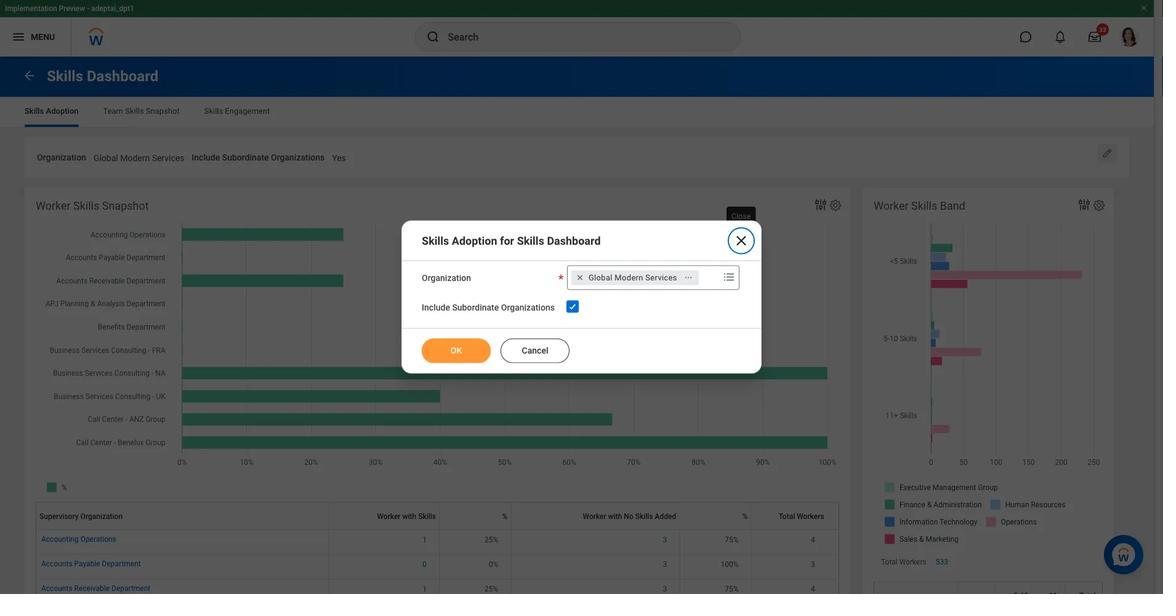 Task type: vqa. For each thing, say whether or not it's contained in the screenshot.
tab list
yes



Task type: locate. For each thing, give the bounding box(es) containing it.
3
[[663, 536, 667, 545], [663, 561, 667, 569], [811, 561, 815, 569], [663, 585, 667, 594]]

25% down 0%
[[485, 585, 498, 594]]

0 horizontal spatial total workers
[[779, 513, 824, 521]]

1 vertical spatial accounts
[[41, 585, 72, 593]]

cancel button
[[501, 339, 570, 364]]

1 horizontal spatial include subordinate organizations
[[422, 303, 555, 313]]

1 horizontal spatial organizations
[[501, 303, 555, 313]]

1 vertical spatial 4 button
[[811, 585, 817, 595]]

2 25% from the top
[[485, 585, 498, 594]]

accounts down 'accounting'
[[41, 560, 72, 569]]

75% button up the 100% button
[[725, 535, 741, 545]]

0 horizontal spatial workers
[[797, 513, 824, 521]]

-
[[87, 4, 89, 13]]

1 vertical spatial workers
[[900, 558, 927, 567]]

for
[[500, 235, 514, 248]]

worker inside button
[[583, 513, 607, 521]]

1 horizontal spatial % button
[[683, 503, 756, 530]]

1 horizontal spatial modern
[[615, 274, 643, 283]]

worker skills band element
[[863, 188, 1114, 595]]

1 horizontal spatial with
[[608, 513, 622, 521]]

services inside global modern services "text box"
[[152, 153, 184, 163]]

subordinate inside skills dashboard main content
[[222, 152, 269, 163]]

1 1 button from the top
[[423, 535, 429, 545]]

global modern services inside option
[[589, 274, 677, 283]]

2 1 button from the top
[[423, 585, 429, 595]]

services inside global modern services element
[[646, 274, 677, 283]]

edit image
[[1101, 148, 1114, 160]]

0 vertical spatial total workers
[[779, 513, 824, 521]]

services down "team skills snapshot"
[[152, 153, 184, 163]]

0 horizontal spatial total
[[779, 513, 795, 521]]

75% up the 100% button
[[725, 536, 739, 545]]

1 vertical spatial snapshot
[[102, 200, 149, 213]]

75% button down the 100% button
[[725, 585, 741, 595]]

organizations inside 'skills adoption for skills dashboard' dialog
[[501, 303, 555, 313]]

2 1 from the top
[[423, 585, 427, 594]]

prompts image
[[722, 270, 737, 285]]

subordinate
[[222, 152, 269, 163], [452, 303, 499, 313]]

1 button
[[423, 535, 429, 545], [423, 585, 429, 595]]

skills adoption for skills dashboard dialog
[[402, 221, 762, 374]]

1 down 0 button in the bottom left of the page
[[423, 585, 427, 594]]

modern inside option
[[615, 274, 643, 283]]

1 horizontal spatial total workers
[[881, 558, 927, 567]]

accounting operations
[[41, 535, 116, 544]]

1 4 from the top
[[811, 536, 815, 545]]

global right the x small image
[[589, 274, 613, 283]]

25% button down 0%
[[485, 585, 500, 595]]

organization inside 'skills adoption for skills dashboard' dialog
[[422, 273, 471, 283]]

%
[[502, 513, 508, 521], [743, 513, 748, 521]]

close tooltip
[[724, 204, 759, 229]]

0 horizontal spatial with
[[403, 513, 416, 521]]

workers inside worker skills snapshot element
[[797, 513, 824, 521]]

0 horizontal spatial services
[[152, 153, 184, 163]]

0 vertical spatial 75% button
[[725, 535, 741, 545]]

engagement
[[225, 107, 270, 116]]

0 vertical spatial global
[[94, 153, 118, 163]]

0 vertical spatial 75%
[[725, 536, 739, 545]]

1 25% from the top
[[485, 536, 498, 545]]

notifications large image
[[1054, 31, 1067, 43]]

1 vertical spatial 25%
[[485, 585, 498, 594]]

1 25% button from the top
[[485, 535, 500, 545]]

1 75% from the top
[[725, 536, 739, 545]]

include subordinate organizations element
[[332, 145, 346, 168]]

% button up 0%
[[443, 503, 516, 530]]

4 button
[[811, 535, 817, 545], [811, 585, 817, 595]]

0 horizontal spatial dashboard
[[87, 67, 158, 85]]

1 vertical spatial 25% button
[[485, 585, 500, 595]]

implementation
[[5, 4, 57, 13]]

3 button for accounts payable department
[[663, 560, 669, 570]]

% for 1st % button from the right
[[743, 513, 748, 521]]

0 vertical spatial include subordinate organizations
[[192, 152, 325, 163]]

1 horizontal spatial include
[[422, 303, 450, 313]]

x image
[[734, 234, 749, 249]]

1 vertical spatial global modern services
[[589, 274, 677, 283]]

0 vertical spatial adoption
[[46, 107, 79, 116]]

2 4 button from the top
[[811, 585, 817, 595]]

total workers
[[779, 513, 824, 521], [881, 558, 927, 567]]

0 vertical spatial total
[[779, 513, 795, 521]]

1 vertical spatial 1 button
[[423, 585, 429, 595]]

adoption
[[46, 107, 79, 116], [452, 235, 497, 248]]

1 horizontal spatial %
[[743, 513, 748, 521]]

Yes text field
[[332, 146, 346, 167]]

25% button up 0%
[[485, 535, 500, 545]]

1 with from the left
[[403, 513, 416, 521]]

include subordinate organizations inside 'skills adoption for skills dashboard' dialog
[[422, 303, 555, 313]]

% button up the 100%
[[683, 503, 756, 530]]

organization element
[[94, 145, 184, 168]]

organizations left yes in the top left of the page
[[271, 152, 325, 163]]

global modern services inside skills dashboard main content
[[94, 153, 184, 163]]

1 vertical spatial global
[[589, 274, 613, 283]]

0 vertical spatial 25%
[[485, 536, 498, 545]]

organization inside button
[[80, 513, 123, 521]]

0 vertical spatial subordinate
[[222, 152, 269, 163]]

workers inside the worker skills band element
[[900, 558, 927, 567]]

2 % from the left
[[743, 513, 748, 521]]

column header
[[958, 583, 995, 595]]

0 vertical spatial 1 button
[[423, 535, 429, 545]]

organizations
[[271, 152, 325, 163], [501, 303, 555, 313]]

3 button for accounts receivable department
[[663, 585, 669, 595]]

include subordinate organizations up ok at the bottom left of page
[[422, 303, 555, 313]]

1 horizontal spatial dashboard
[[547, 235, 601, 248]]

1 vertical spatial subordinate
[[452, 303, 499, 313]]

1 button down 0 button in the bottom left of the page
[[423, 585, 429, 595]]

accounting operations link
[[41, 533, 116, 544]]

global modern services
[[94, 153, 184, 163], [589, 274, 677, 283]]

global modern services element
[[589, 273, 677, 284]]

with inside worker with skills 'button'
[[403, 513, 416, 521]]

25% for accounts receivable department
[[485, 585, 498, 594]]

accounts left receivable
[[41, 585, 72, 593]]

1 vertical spatial 75% button
[[725, 585, 741, 595]]

0 vertical spatial modern
[[120, 153, 150, 163]]

global modern services down "team skills snapshot"
[[94, 153, 184, 163]]

1 horizontal spatial subordinate
[[452, 303, 499, 313]]

% button
[[443, 503, 516, 530], [683, 503, 756, 530]]

75% button
[[725, 535, 741, 545], [725, 585, 741, 595]]

subordinate down engagement
[[222, 152, 269, 163]]

department
[[102, 560, 141, 569], [112, 585, 150, 593]]

0 horizontal spatial include
[[192, 152, 220, 163]]

snapshot
[[146, 107, 180, 116], [102, 200, 149, 213]]

implementation preview -   adeptai_dpt1
[[5, 4, 134, 13]]

department for accounts payable department
[[102, 560, 141, 569]]

0%
[[489, 561, 498, 569]]

adoption inside tab list
[[46, 107, 79, 116]]

0 vertical spatial snapshot
[[146, 107, 180, 116]]

1 vertical spatial include
[[422, 303, 450, 313]]

1 vertical spatial 1
[[423, 585, 427, 594]]

0 horizontal spatial modern
[[120, 153, 150, 163]]

1 vertical spatial include subordinate organizations
[[422, 303, 555, 313]]

cancel
[[522, 346, 548, 356]]

services left related actions image on the top of page
[[646, 274, 677, 283]]

25% button
[[485, 535, 500, 545], [485, 585, 500, 595]]

adeptai_dpt1
[[91, 4, 134, 13]]

department down the operations
[[102, 560, 141, 569]]

include down skills engagement
[[192, 152, 220, 163]]

organizations up cancel
[[501, 303, 555, 313]]

4
[[811, 536, 815, 545], [811, 585, 815, 594]]

snapshot inside tab list
[[146, 107, 180, 116]]

0 button
[[423, 560, 429, 570]]

supervisory
[[39, 513, 79, 521]]

3 button
[[663, 535, 669, 545], [663, 560, 669, 570], [811, 560, 817, 570], [663, 585, 669, 595]]

adoption left team
[[46, 107, 79, 116]]

1 horizontal spatial adoption
[[452, 235, 497, 248]]

0 vertical spatial organizations
[[271, 152, 325, 163]]

75%
[[725, 536, 739, 545], [725, 585, 739, 594]]

1 75% button from the top
[[725, 535, 741, 545]]

1 horizontal spatial total
[[881, 558, 898, 567]]

include subordinate organizations
[[192, 152, 325, 163], [422, 303, 555, 313]]

dashboard up team
[[87, 67, 158, 85]]

adoption for skills adoption
[[46, 107, 79, 116]]

department right receivable
[[112, 585, 150, 593]]

tab list containing skills adoption
[[12, 98, 1142, 127]]

skills engagement
[[204, 107, 270, 116]]

ok button
[[422, 339, 491, 364]]

1 vertical spatial dashboard
[[547, 235, 601, 248]]

25%
[[485, 536, 498, 545], [485, 585, 498, 594]]

2 vertical spatial organization
[[80, 513, 123, 521]]

close
[[732, 212, 751, 221]]

1 horizontal spatial global
[[589, 274, 613, 283]]

payable
[[74, 560, 100, 569]]

1 % from the left
[[502, 513, 508, 521]]

worker for worker with skills
[[377, 513, 401, 521]]

1 up the 0
[[423, 536, 427, 545]]

check small image
[[565, 300, 580, 314]]

0 vertical spatial accounts
[[41, 560, 72, 569]]

dashboard
[[87, 67, 158, 85], [547, 235, 601, 248]]

with
[[403, 513, 416, 521], [608, 513, 622, 521]]

services
[[152, 153, 184, 163], [646, 274, 677, 283]]

team
[[103, 107, 123, 116]]

1 vertical spatial department
[[112, 585, 150, 593]]

0 vertical spatial organization
[[37, 152, 86, 163]]

1 horizontal spatial workers
[[900, 558, 927, 567]]

1 button for accounting operations
[[423, 535, 429, 545]]

533
[[936, 558, 948, 567]]

worker with skills
[[377, 513, 436, 521]]

close environment banner image
[[1141, 4, 1148, 12]]

2 25% button from the top
[[485, 585, 500, 595]]

1 vertical spatial total
[[881, 558, 898, 567]]

modern inside "text box"
[[120, 153, 150, 163]]

2 with from the left
[[608, 513, 622, 521]]

1 4 button from the top
[[811, 535, 817, 545]]

0 vertical spatial workers
[[797, 513, 824, 521]]

75% down the 100% button
[[725, 585, 739, 594]]

3 for accounts payable department
[[663, 561, 667, 569]]

1 vertical spatial organizations
[[501, 303, 555, 313]]

0 horizontal spatial %
[[502, 513, 508, 521]]

2 75% button from the top
[[725, 585, 741, 595]]

implementation preview -   adeptai_dpt1 banner
[[0, 0, 1154, 57]]

adoption for skills adoption for skills dashboard
[[452, 235, 497, 248]]

1 horizontal spatial services
[[646, 274, 677, 283]]

25% up 0%
[[485, 536, 498, 545]]

1 vertical spatial modern
[[615, 274, 643, 283]]

0 horizontal spatial include subordinate organizations
[[192, 152, 325, 163]]

total
[[779, 513, 795, 521], [881, 558, 898, 567]]

services for global modern services "text box"
[[152, 153, 184, 163]]

0 horizontal spatial global modern services
[[94, 153, 184, 163]]

adoption inside dialog
[[452, 235, 497, 248]]

25% button for accounts receivable department
[[485, 585, 500, 595]]

global for global modern services "text box"
[[94, 153, 118, 163]]

2 accounts from the top
[[41, 585, 72, 593]]

snapshot right team
[[146, 107, 180, 116]]

subordinate up ok at the bottom left of page
[[452, 303, 499, 313]]

0 vertical spatial 4 button
[[811, 535, 817, 545]]

with inside worker with no skills added button
[[608, 513, 622, 521]]

worker with no skills added
[[583, 513, 676, 521]]

1 1 from the top
[[423, 536, 427, 545]]

0 horizontal spatial % button
[[443, 503, 516, 530]]

snapshot for team skills snapshot
[[146, 107, 180, 116]]

0 vertical spatial department
[[102, 560, 141, 569]]

workers
[[797, 513, 824, 521], [900, 558, 927, 567]]

modern down "team skills snapshot"
[[120, 153, 150, 163]]

dashboard up the x small image
[[547, 235, 601, 248]]

2 4 from the top
[[811, 585, 815, 594]]

global inside global modern services element
[[589, 274, 613, 283]]

% for 2nd % button from right
[[502, 513, 508, 521]]

1 vertical spatial 75%
[[725, 585, 739, 594]]

0 vertical spatial global modern services
[[94, 153, 184, 163]]

4 for accounts receivable department
[[811, 585, 815, 594]]

snapshot down global modern services "text box"
[[102, 200, 149, 213]]

1 vertical spatial 4
[[811, 585, 815, 594]]

worker
[[36, 200, 71, 213], [874, 200, 909, 213], [377, 513, 401, 521], [583, 513, 607, 521]]

modern
[[120, 153, 150, 163], [615, 274, 643, 283]]

0 vertical spatial dashboard
[[87, 67, 158, 85]]

0 horizontal spatial global
[[94, 153, 118, 163]]

0 vertical spatial 4
[[811, 536, 815, 545]]

include subordinate organizations down engagement
[[192, 152, 325, 163]]

0 vertical spatial include
[[192, 152, 220, 163]]

accounts for accounts payable department
[[41, 560, 72, 569]]

accounts
[[41, 560, 72, 569], [41, 585, 72, 593]]

adoption left for
[[452, 235, 497, 248]]

2 75% from the top
[[725, 585, 739, 594]]

ok
[[451, 346, 462, 356]]

1 vertical spatial services
[[646, 274, 677, 283]]

global down team
[[94, 153, 118, 163]]

Global Modern Services text field
[[94, 146, 184, 167]]

modern right the x small image
[[615, 274, 643, 283]]

0 horizontal spatial adoption
[[46, 107, 79, 116]]

include
[[192, 152, 220, 163], [422, 303, 450, 313]]

yes
[[332, 153, 346, 163]]

0 vertical spatial 1
[[423, 536, 427, 545]]

1 accounts from the top
[[41, 560, 72, 569]]

1 vertical spatial adoption
[[452, 235, 497, 248]]

1 vertical spatial organization
[[422, 273, 471, 283]]

1 vertical spatial total workers
[[881, 558, 927, 567]]

533 button
[[936, 558, 950, 567]]

total workers button
[[755, 513, 824, 521]]

include up ok button
[[422, 303, 450, 313]]

include inside 'skills adoption for skills dashboard' dialog
[[422, 303, 450, 313]]

0 vertical spatial services
[[152, 153, 184, 163]]

1 button up the 0
[[423, 535, 429, 545]]

tab list
[[12, 98, 1142, 127]]

0 horizontal spatial subordinate
[[222, 152, 269, 163]]

4 button for accounts receivable department
[[811, 585, 817, 595]]

organization
[[37, 152, 86, 163], [422, 273, 471, 283], [80, 513, 123, 521]]

global
[[94, 153, 118, 163], [589, 274, 613, 283]]

skills
[[47, 67, 83, 85], [25, 107, 44, 116], [125, 107, 144, 116], [204, 107, 223, 116], [73, 200, 99, 213], [912, 200, 938, 213], [422, 235, 449, 248], [517, 235, 544, 248], [418, 513, 436, 521], [635, 513, 653, 521]]

global inside global modern services "text box"
[[94, 153, 118, 163]]

worker inside 'button'
[[377, 513, 401, 521]]

0 horizontal spatial organizations
[[271, 152, 325, 163]]

include subordinate organizations inside skills dashboard main content
[[192, 152, 325, 163]]

1 horizontal spatial global modern services
[[589, 274, 677, 283]]

1
[[423, 536, 427, 545], [423, 585, 427, 594]]

global modern services right the x small image
[[589, 274, 677, 283]]

0 vertical spatial 25% button
[[485, 535, 500, 545]]

global modern services for global modern services element
[[589, 274, 677, 283]]



Task type: describe. For each thing, give the bounding box(es) containing it.
no
[[624, 513, 634, 521]]

accounts receivable department link
[[41, 582, 150, 593]]

75% button for accounts receivable department
[[725, 585, 741, 595]]

1 for accounts receivable department
[[423, 585, 427, 594]]

operations
[[80, 535, 116, 544]]

worker with no skills added button
[[514, 503, 684, 530]]

2 % button from the left
[[683, 503, 756, 530]]

team skills snapshot
[[103, 107, 180, 116]]

global modern services for global modern services "text box"
[[94, 153, 184, 163]]

band
[[940, 200, 966, 213]]

worker for worker with no skills added
[[583, 513, 607, 521]]

total inside worker skills snapshot element
[[779, 513, 795, 521]]

subordinate inside 'skills adoption for skills dashboard' dialog
[[452, 303, 499, 313]]

accounts for accounts receivable department
[[41, 585, 72, 593]]

accounts receivable department
[[41, 585, 150, 593]]

x small image
[[574, 272, 586, 284]]

preview
[[59, 4, 85, 13]]

added
[[655, 513, 676, 521]]

skills inside worker with no skills added button
[[635, 513, 653, 521]]

total inside the worker skills band element
[[881, 558, 898, 567]]

tab list inside skills dashboard main content
[[12, 98, 1142, 127]]

previous page image
[[22, 68, 37, 83]]

department for accounts receivable department
[[112, 585, 150, 593]]

include inside skills dashboard main content
[[192, 152, 220, 163]]

accounts payable department
[[41, 560, 141, 569]]

accounting
[[41, 535, 79, 544]]

total workers inside the worker skills band element
[[881, 558, 927, 567]]

3 for accounting operations
[[663, 536, 667, 545]]

receivable
[[74, 585, 110, 593]]

75% for accounts receivable department
[[725, 585, 739, 594]]

dashboard inside skills dashboard main content
[[87, 67, 158, 85]]

0
[[423, 561, 427, 569]]

related actions image
[[684, 274, 693, 282]]

3 for accounts receivable department
[[663, 585, 667, 594]]

skills dashboard main content
[[0, 57, 1154, 595]]

100% button
[[721, 560, 741, 570]]

with for no
[[608, 513, 622, 521]]

3 button for accounting operations
[[663, 535, 669, 545]]

accounts payable department link
[[41, 558, 141, 569]]

skills adoption for skills dashboard
[[422, 235, 601, 248]]

snapshot for worker skills snapshot
[[102, 200, 149, 213]]

0% button
[[489, 560, 500, 570]]

global for global modern services element
[[589, 274, 613, 283]]

with for skills
[[403, 513, 416, 521]]

1 for accounting operations
[[423, 536, 427, 545]]

profile logan mcneil element
[[1112, 23, 1147, 51]]

25% button for accounting operations
[[485, 535, 500, 545]]

supervisory organization
[[39, 513, 123, 521]]

worker for worker skills snapshot
[[36, 200, 71, 213]]

4 for accounting operations
[[811, 536, 815, 545]]

total workers inside worker skills snapshot element
[[779, 513, 824, 521]]

worker skills snapshot
[[36, 200, 149, 213]]

25% for accounting operations
[[485, 536, 498, 545]]

75% for accounting operations
[[725, 536, 739, 545]]

modern for global modern services element
[[615, 274, 643, 283]]

search image
[[426, 30, 441, 44]]

skills dashboard
[[47, 67, 158, 85]]

4 button for accounting operations
[[811, 535, 817, 545]]

inbox large image
[[1089, 31, 1101, 43]]

worker skills snapshot element
[[25, 188, 851, 595]]

column header inside the worker skills band element
[[958, 583, 995, 595]]

100%
[[721, 561, 739, 569]]

skills inside worker with skills 'button'
[[418, 513, 436, 521]]

1 % button from the left
[[443, 503, 516, 530]]

worker with skills button
[[332, 503, 444, 530]]

dashboard inside 'skills adoption for skills dashboard' dialog
[[547, 235, 601, 248]]

modern for global modern services "text box"
[[120, 153, 150, 163]]

worker for worker skills band
[[874, 200, 909, 213]]

worker skills band
[[874, 200, 966, 213]]

skills inside the worker skills band element
[[912, 200, 938, 213]]

services for global modern services element
[[646, 274, 677, 283]]

1 button for accounts receivable department
[[423, 585, 429, 595]]

skills adoption
[[25, 107, 79, 116]]

organizations inside skills dashboard main content
[[271, 152, 325, 163]]

global modern services, press delete to clear value. option
[[572, 271, 699, 286]]

supervisory organization button
[[39, 503, 333, 530]]

75% button for accounting operations
[[725, 535, 741, 545]]



